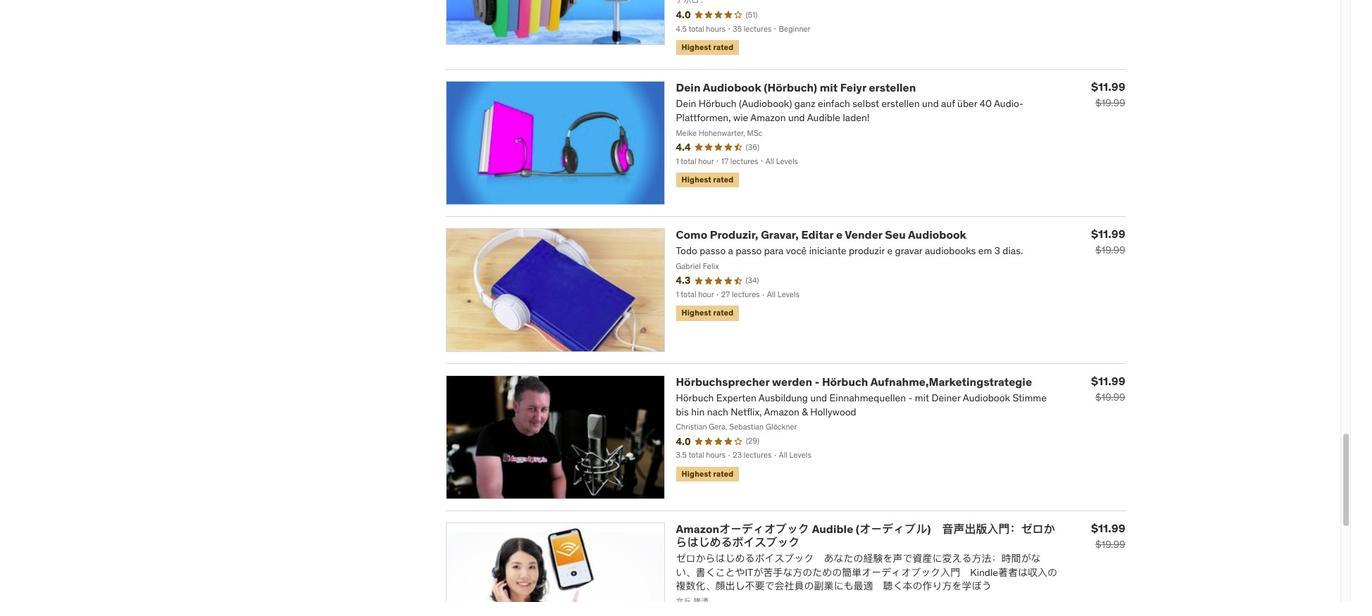 Task type: vqa. For each thing, say whether or not it's contained in the screenshot.
werden
yes



Task type: locate. For each thing, give the bounding box(es) containing it.
$19.99 for amazonオーディオブック audible (オーディブル)　音声出版入門：ゼロか らはじめるボイスブック
[[1096, 538, 1126, 551]]

audiobook
[[703, 81, 762, 95], [909, 228, 967, 242]]

1 vertical spatial audiobook
[[909, 228, 967, 242]]

4 $11.99 from the top
[[1092, 521, 1126, 535]]

1 $11.99 $19.99 from the top
[[1092, 80, 1126, 109]]

$11.99 $19.99 for dein audiobook (hörbuch) mit feiyr erstellen
[[1092, 80, 1126, 109]]

audible
[[812, 522, 854, 536]]

editar
[[802, 228, 834, 242]]

produzir,
[[710, 228, 759, 242]]

audiobook right dein
[[703, 81, 762, 95]]

2 $11.99 from the top
[[1092, 227, 1126, 241]]

dein audiobook (hörbuch) mit feiyr erstellen
[[676, 81, 917, 95]]

$11.99 $19.99
[[1092, 80, 1126, 109], [1092, 227, 1126, 257], [1092, 374, 1126, 404], [1092, 521, 1126, 551]]

gravar,
[[761, 228, 799, 242]]

como
[[676, 228, 708, 242]]

3 $11.99 from the top
[[1092, 374, 1126, 388]]

2 $19.99 from the top
[[1096, 244, 1126, 257]]

amazonオーディオブック audible (オーディブル)　音声出版入門：ゼロか らはじめるボイスブック
[[676, 522, 1056, 550]]

(オーディブル)　音声出版入門：ゼロか
[[856, 522, 1056, 536]]

amazonオーディオブック
[[676, 522, 810, 536]]

3 $19.99 from the top
[[1096, 391, 1126, 404]]

como produzir, gravar, editar e vender seu audiobook
[[676, 228, 967, 242]]

1 $11.99 from the top
[[1092, 80, 1126, 94]]

1 $19.99 from the top
[[1096, 97, 1126, 109]]

$11.99 $19.99 for como produzir, gravar, editar e vender seu audiobook
[[1092, 227, 1126, 257]]

らはじめるボイスブック
[[676, 536, 800, 550]]

0 horizontal spatial audiobook
[[703, 81, 762, 95]]

$19.99
[[1096, 97, 1126, 109], [1096, 244, 1126, 257], [1096, 391, 1126, 404], [1096, 538, 1126, 551]]

$11.99 for dein audiobook (hörbuch) mit feiyr erstellen
[[1092, 80, 1126, 94]]

4 $11.99 $19.99 from the top
[[1092, 521, 1126, 551]]

4 $19.99 from the top
[[1096, 538, 1126, 551]]

$11.99 for amazonオーディオブック audible (オーディブル)　音声出版入門：ゼロか らはじめるボイスブック
[[1092, 521, 1126, 535]]

audiobook right seu
[[909, 228, 967, 242]]

$11.99
[[1092, 80, 1126, 94], [1092, 227, 1126, 241], [1092, 374, 1126, 388], [1092, 521, 1126, 535]]

werden
[[772, 375, 813, 389]]

1 horizontal spatial audiobook
[[909, 228, 967, 242]]

2 $11.99 $19.99 from the top
[[1092, 227, 1126, 257]]

3 $11.99 $19.99 from the top
[[1092, 374, 1126, 404]]

hörbuchsprecher werden - hörbuch aufnahme,marketingstrategie link
[[676, 375, 1033, 389]]

$11.99 $19.99 for amazonオーディオブック audible (オーディブル)　音声出版入門：ゼロか らはじめるボイスブック
[[1092, 521, 1126, 551]]

vender
[[845, 228, 883, 242]]



Task type: describe. For each thing, give the bounding box(es) containing it.
$19.99 for como produzir, gravar, editar e vender seu audiobook
[[1096, 244, 1126, 257]]

(hörbuch)
[[764, 81, 818, 95]]

dein
[[676, 81, 701, 95]]

-
[[815, 375, 820, 389]]

hörbuchsprecher
[[676, 375, 770, 389]]

$19.99 for hörbuchsprecher werden - hörbuch aufnahme,marketingstrategie
[[1096, 391, 1126, 404]]

$11.99 for hörbuchsprecher werden - hörbuch aufnahme,marketingstrategie
[[1092, 374, 1126, 388]]

$11.99 $19.99 for hörbuchsprecher werden - hörbuch aufnahme,marketingstrategie
[[1092, 374, 1126, 404]]

aufnahme,marketingstrategie
[[871, 375, 1033, 389]]

0 vertical spatial audiobook
[[703, 81, 762, 95]]

$19.99 for dein audiobook (hörbuch) mit feiyr erstellen
[[1096, 97, 1126, 109]]

erstellen
[[869, 81, 917, 95]]

feiyr
[[841, 81, 867, 95]]

hörbuch
[[823, 375, 869, 389]]

como produzir, gravar, editar e vender seu audiobook link
[[676, 228, 967, 242]]

hörbuchsprecher werden - hörbuch aufnahme,marketingstrategie
[[676, 375, 1033, 389]]

amazonオーディオブック audible (オーディブル)　音声出版入門：ゼロか らはじめるボイスブック link
[[676, 522, 1056, 550]]

dein audiobook (hörbuch) mit feiyr erstellen link
[[676, 81, 917, 95]]

e
[[837, 228, 843, 242]]

seu
[[886, 228, 906, 242]]

mit
[[820, 81, 838, 95]]

$11.99 for como produzir, gravar, editar e vender seu audiobook
[[1092, 227, 1126, 241]]



